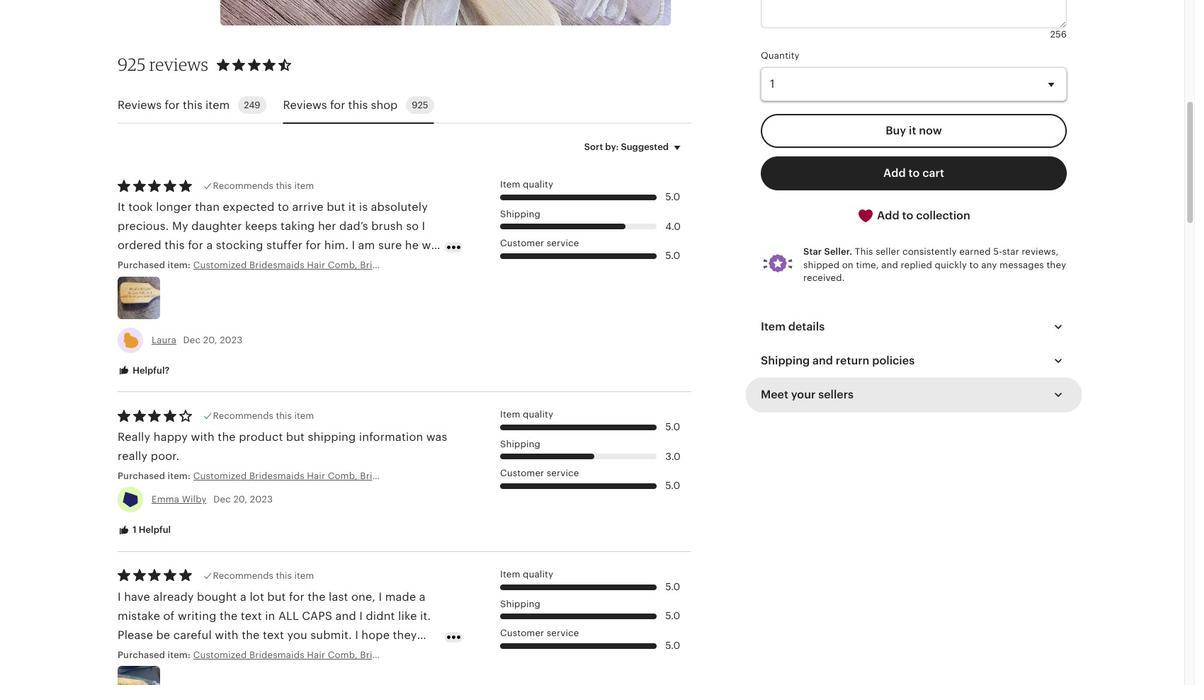 Task type: describe. For each thing, give the bounding box(es) containing it.
item for 3.0
[[500, 410, 521, 420]]

item: for longer
[[168, 260, 191, 271]]

my
[[172, 220, 188, 233]]

this up really happy with the product but shipping information was really poor.
[[276, 411, 292, 422]]

2 purchased from the top
[[118, 471, 165, 482]]

careful
[[173, 629, 212, 643]]

i right one,
[[379, 591, 382, 604]]

reviews for reviews for this shop
[[283, 98, 327, 112]]

i left hope
[[355, 629, 359, 643]]

really
[[118, 431, 150, 444]]

star seller.
[[804, 247, 853, 258]]

on
[[842, 260, 854, 270]]

purchased for it took longer than expected to arrive but it is absolutely precious.  my daughter keeps taking her dad's brush so i ordered this for a stocking stuffer for him.  i am sure he will love it!
[[118, 260, 165, 271]]

but inside really happy with the product but shipping information was really poor.
[[286, 431, 305, 444]]

keeps
[[245, 220, 278, 233]]

shipping for 3.0
[[500, 439, 541, 450]]

2 purchased item: from the top
[[118, 471, 193, 482]]

emma wilby dec 20, 2023
[[152, 495, 273, 505]]

daughter
[[192, 220, 242, 233]]

item for 3.0
[[294, 411, 314, 422]]

already
[[153, 591, 194, 604]]

seller
[[876, 247, 900, 258]]

reviews
[[149, 54, 208, 75]]

to left 'cart'
[[909, 166, 920, 180]]

0 horizontal spatial 20,
[[203, 335, 217, 345]]

writing
[[178, 610, 217, 623]]

add for add to cart
[[884, 166, 906, 180]]

2 service from the top
[[547, 469, 579, 479]]

shipping for 4.0
[[500, 209, 541, 220]]

and inside 'i have already bought a lot but for the last one, i made a mistake of writing the text in all caps and i didnt like it. please be careful with the text you submit.  i hope they sent me sample in pic so i could have seen how it looked first.'
[[336, 610, 356, 623]]

the inside really happy with the product but shipping information was really poor.
[[218, 431, 236, 444]]

recommends this item for to
[[213, 181, 314, 192]]

2 recommends this item from the top
[[213, 411, 314, 422]]

shipping for 5.0
[[500, 599, 541, 610]]

any
[[981, 260, 997, 270]]

shop
[[371, 98, 398, 112]]

the down lot on the left of the page
[[242, 629, 260, 643]]

this seller consistently earned 5-star reviews, shipped on time, and replied quickly to any messages they received.
[[804, 247, 1067, 283]]

emma
[[152, 495, 179, 505]]

customer service for i have already bought a lot but for the last one, i made a mistake of writing the text in all caps and i didnt like it. please be careful with the text you submit.  i hope they sent me sample in pic so i could have seen how it looked first.
[[500, 629, 579, 639]]

item for 5.0
[[294, 571, 314, 582]]

stocking
[[216, 239, 263, 252]]

submit.
[[311, 629, 352, 643]]

1 vertical spatial text
[[263, 629, 284, 643]]

it took longer than expected to arrive but it is absolutely precious.  my daughter keeps taking her dad's brush so i ordered this for a stocking stuffer for him.  i am sure he will love it!
[[118, 200, 441, 272]]

quality for i have already bought a lot but for the last one, i made a mistake of writing the text in all caps and i didnt like it. please be careful with the text you submit.  i hope they sent me sample in pic so i could have seen how it looked first.
[[523, 570, 553, 580]]

details
[[789, 320, 825, 334]]

shipped
[[804, 260, 840, 270]]

took
[[128, 200, 153, 214]]

it!
[[144, 258, 155, 272]]

poor.
[[151, 450, 180, 463]]

with inside 'i have already bought a lot but for the last one, i made a mistake of writing the text in all caps and i didnt like it. please be careful with the text you submit.  i hope they sent me sample in pic so i could have seen how it looked first.'
[[215, 629, 239, 643]]

1 vertical spatial in
[[208, 648, 218, 662]]

collection
[[916, 209, 971, 222]]

i up mistake
[[118, 591, 121, 604]]

i left am
[[352, 239, 355, 252]]

quantity
[[761, 51, 800, 61]]

laura dec 20, 2023
[[152, 335, 243, 345]]

absolutely
[[371, 200, 428, 214]]

suggested
[[621, 142, 669, 153]]

service for i have already bought a lot but for the last one, i made a mistake of writing the text in all caps and i didnt like it. please be careful with the text you submit.  i hope they sent me sample in pic so i could have seen how it looked first.
[[547, 629, 579, 639]]

sample
[[165, 648, 205, 662]]

quickly
[[935, 260, 967, 270]]

your
[[791, 388, 816, 402]]

0 vertical spatial text
[[241, 610, 262, 623]]

star
[[804, 247, 822, 258]]

buy
[[886, 124, 906, 137]]

ordered
[[118, 239, 162, 252]]

add to collection
[[875, 209, 971, 222]]

will
[[422, 239, 441, 252]]

i have already bought a lot but for the last one, i made a mistake of writing the text in all caps and i didnt like it. please be careful with the text you submit.  i hope they sent me sample in pic so i could have seen how it looked first.
[[118, 591, 431, 681]]

shipping inside dropdown button
[[761, 354, 810, 368]]

helpful
[[139, 525, 171, 536]]

tab list containing reviews for this item
[[118, 88, 692, 124]]

i up "will" at the top of the page
[[422, 220, 425, 233]]

reviews for this item
[[118, 98, 230, 112]]

now
[[919, 124, 942, 137]]

recommends this item for lot
[[213, 571, 314, 582]]

this
[[855, 247, 873, 258]]

recommends for a
[[213, 571, 274, 582]]

stuffer
[[266, 239, 303, 252]]

for left him.
[[306, 239, 321, 252]]

add for add to collection
[[877, 209, 900, 222]]

for down my
[[188, 239, 203, 252]]

add to cart button
[[761, 156, 1067, 190]]

2 item quality from the top
[[500, 410, 553, 420]]

925 for 925 reviews
[[118, 54, 146, 75]]

925 reviews
[[118, 54, 208, 75]]

her
[[318, 220, 336, 233]]

4.0
[[665, 221, 681, 232]]

earned
[[960, 247, 991, 258]]

i left could
[[257, 648, 261, 662]]

this down 'reviews'
[[183, 98, 203, 112]]

item details button
[[748, 310, 1080, 344]]

to inside it took longer than expected to arrive but it is absolutely precious.  my daughter keeps taking her dad's brush so i ordered this for a stocking stuffer for him.  i am sure he will love it!
[[278, 200, 289, 214]]

helpful? button
[[107, 358, 180, 384]]

it inside it took longer than expected to arrive but it is absolutely precious.  my daughter keeps taking her dad's brush so i ordered this for a stocking stuffer for him.  i am sure he will love it!
[[349, 200, 356, 214]]

longer
[[156, 200, 192, 214]]

reviews for reviews for this item
[[118, 98, 162, 112]]

dad's
[[339, 220, 368, 233]]

add to cart
[[884, 166, 944, 180]]

quality for it took longer than expected to arrive but it is absolutely precious.  my daughter keeps taking her dad's brush so i ordered this for a stocking stuffer for him.  i am sure he will love it!
[[523, 179, 553, 190]]

item quality for i have already bought a lot but for the last one, i made a mistake of writing the text in all caps and i didnt like it. please be careful with the text you submit.  i hope they sent me sample in pic so i could have seen how it looked first.
[[500, 570, 553, 580]]

really
[[118, 450, 148, 463]]

item details
[[761, 320, 825, 334]]

it inside 'i have already bought a lot but for the last one, i made a mistake of writing the text in all caps and i didnt like it. please be careful with the text you submit.  i hope they sent me sample in pic so i could have seen how it looked first.'
[[383, 648, 390, 662]]

it
[[118, 200, 125, 214]]

1
[[133, 525, 137, 536]]

2 customer service from the top
[[500, 469, 579, 479]]

hope
[[362, 629, 390, 643]]

brush
[[371, 220, 403, 233]]

the up the caps
[[308, 591, 326, 604]]

he
[[405, 239, 419, 252]]

please
[[118, 629, 153, 643]]

item quality for it took longer than expected to arrive but it is absolutely precious.  my daughter keeps taking her dad's brush so i ordered this for a stocking stuffer for him.  i am sure he will love it!
[[500, 179, 553, 190]]

time,
[[856, 260, 879, 270]]

buy it now
[[886, 124, 942, 137]]

seller.
[[824, 247, 853, 258]]

purchased item: for already
[[118, 651, 193, 661]]

buy it now button
[[761, 114, 1067, 148]]

service for it took longer than expected to arrive but it is absolutely precious.  my daughter keeps taking her dad's brush so i ordered this for a stocking stuffer for him.  i am sure he will love it!
[[547, 238, 579, 249]]

5-
[[994, 247, 1003, 258]]

purchased item: for longer
[[118, 260, 193, 271]]

precious.
[[118, 220, 169, 233]]

reviews,
[[1022, 247, 1059, 258]]

4 5.0 from the top
[[665, 481, 680, 492]]



Task type: vqa. For each thing, say whether or not it's contained in the screenshot.


Task type: locate. For each thing, give the bounding box(es) containing it.
sort
[[584, 142, 603, 153]]

with
[[191, 431, 215, 444], [215, 629, 239, 643]]

tab list
[[118, 88, 692, 124]]

this left shop
[[348, 98, 368, 112]]

recommends this item up lot on the left of the page
[[213, 571, 314, 582]]

2 vertical spatial customer
[[500, 629, 544, 639]]

sure
[[378, 239, 402, 252]]

item for 4.0
[[500, 179, 521, 190]]

but right lot on the left of the page
[[267, 591, 286, 604]]

2 vertical spatial recommends this item
[[213, 571, 314, 582]]

text down lot on the left of the page
[[241, 610, 262, 623]]

you
[[287, 629, 307, 643]]

2 horizontal spatial and
[[882, 260, 898, 270]]

reviews
[[118, 98, 162, 112], [283, 98, 327, 112]]

for inside 'i have already bought a lot but for the last one, i made a mistake of writing the text in all caps and i didnt like it. please be careful with the text you submit.  i hope they sent me sample in pic so i could have seen how it looked first.'
[[289, 591, 305, 604]]

0 vertical spatial it
[[909, 124, 917, 137]]

customer for it took longer than expected to arrive but it is absolutely precious.  my daughter keeps taking her dad's brush so i ordered this for a stocking stuffer for him.  i am sure he will love it!
[[500, 238, 544, 249]]

seen
[[327, 648, 353, 662]]

1 vertical spatial they
[[393, 629, 417, 643]]

so right pic
[[241, 648, 254, 662]]

recommends up lot on the left of the page
[[213, 571, 274, 582]]

0 vertical spatial item:
[[168, 260, 191, 271]]

0 horizontal spatial reviews
[[118, 98, 162, 112]]

and inside shipping and return policies dropdown button
[[813, 354, 833, 368]]

2 horizontal spatial a
[[419, 591, 426, 604]]

0 vertical spatial recommends
[[213, 181, 274, 192]]

item inside dropdown button
[[761, 320, 786, 334]]

0 horizontal spatial dec
[[183, 335, 201, 345]]

0 vertical spatial purchased
[[118, 260, 165, 271]]

1 horizontal spatial 2023
[[250, 495, 273, 505]]

they inside this seller consistently earned 5-star reviews, shipped on time, and replied quickly to any messages they received.
[[1047, 260, 1067, 270]]

than
[[195, 200, 220, 214]]

the down bought
[[220, 610, 238, 623]]

2 vertical spatial purchased item:
[[118, 651, 193, 661]]

purchased down please
[[118, 651, 165, 661]]

1 vertical spatial 20,
[[233, 495, 248, 505]]

1 horizontal spatial have
[[298, 648, 324, 662]]

0 vertical spatial so
[[406, 220, 419, 233]]

and down seller
[[882, 260, 898, 270]]

0 vertical spatial service
[[547, 238, 579, 249]]

to left collection
[[902, 209, 914, 222]]

add inside add to collection button
[[877, 209, 900, 222]]

add up seller
[[877, 209, 900, 222]]

sent
[[118, 648, 141, 662]]

the
[[218, 431, 236, 444], [308, 591, 326, 604], [220, 610, 238, 623], [242, 629, 260, 643]]

but
[[327, 200, 345, 214], [286, 431, 305, 444], [267, 591, 286, 604]]

1 purchased from the top
[[118, 260, 165, 271]]

by:
[[605, 142, 619, 153]]

1 vertical spatial customer service
[[500, 469, 579, 479]]

but inside 'i have already bought a lot but for the last one, i made a mistake of writing the text in all caps and i didnt like it. please be careful with the text you submit.  i hope they sent me sample in pic so i could have seen how it looked first.'
[[267, 591, 286, 604]]

Add your personalization text field
[[761, 0, 1067, 29]]

text up could
[[263, 629, 284, 643]]

meet your sellers
[[761, 388, 854, 402]]

1 horizontal spatial with
[[215, 629, 239, 643]]

1 horizontal spatial 20,
[[233, 495, 248, 505]]

dec right wilby
[[213, 495, 231, 505]]

1 vertical spatial recommends this item
[[213, 411, 314, 422]]

expected
[[223, 200, 275, 214]]

product
[[239, 431, 283, 444]]

2 quality from the top
[[523, 410, 553, 420]]

laura link
[[152, 335, 176, 345]]

it inside buy it now button
[[909, 124, 917, 137]]

1 horizontal spatial text
[[263, 629, 284, 643]]

and down last
[[336, 610, 356, 623]]

1 recommends from the top
[[213, 181, 274, 192]]

1 quality from the top
[[523, 179, 553, 190]]

3 service from the top
[[547, 629, 579, 639]]

really happy with the product but shipping information was really poor.
[[118, 431, 448, 463]]

1 vertical spatial and
[[813, 354, 833, 368]]

and left return
[[813, 354, 833, 368]]

item: down careful
[[168, 651, 191, 661]]

0 vertical spatial quality
[[523, 179, 553, 190]]

recommends this item up product
[[213, 411, 314, 422]]

item quality
[[500, 179, 553, 190], [500, 410, 553, 420], [500, 570, 553, 580]]

recommends this item up expected
[[213, 181, 314, 192]]

3 quality from the top
[[523, 570, 553, 580]]

1 horizontal spatial in
[[265, 610, 275, 623]]

1 customer service from the top
[[500, 238, 579, 249]]

2 customer from the top
[[500, 469, 544, 479]]

so inside it took longer than expected to arrive but it is absolutely precious.  my daughter keeps taking her dad's brush so i ordered this for a stocking stuffer for him.  i am sure he will love it!
[[406, 220, 419, 233]]

purchased down ordered
[[118, 260, 165, 271]]

0 horizontal spatial they
[[393, 629, 417, 643]]

256
[[1050, 29, 1067, 40]]

and inside this seller consistently earned 5-star reviews, shipped on time, and replied quickly to any messages they received.
[[882, 260, 898, 270]]

for up all
[[289, 591, 305, 604]]

add inside add to cart button
[[884, 166, 906, 180]]

item left 249
[[206, 98, 230, 112]]

1 horizontal spatial reviews
[[283, 98, 327, 112]]

in left all
[[265, 610, 275, 623]]

it left is
[[349, 200, 356, 214]]

last
[[329, 591, 348, 604]]

0 vertical spatial they
[[1047, 260, 1067, 270]]

1 horizontal spatial so
[[406, 220, 419, 233]]

1 vertical spatial dec
[[213, 495, 231, 505]]

dec right laura
[[183, 335, 201, 345]]

item: for already
[[168, 651, 191, 661]]

1 vertical spatial it
[[349, 200, 356, 214]]

for down 'reviews'
[[165, 98, 180, 112]]

purchased item: down ordered
[[118, 260, 193, 271]]

but right product
[[286, 431, 305, 444]]

sort by: suggested
[[584, 142, 669, 153]]

this up taking
[[276, 181, 292, 192]]

925 left 'reviews'
[[118, 54, 146, 75]]

reviews right 249
[[283, 98, 327, 112]]

1 vertical spatial recommends
[[213, 411, 274, 422]]

purchased down really at left
[[118, 471, 165, 482]]

1 horizontal spatial it
[[383, 648, 390, 662]]

1 reviews from the left
[[118, 98, 162, 112]]

item:
[[168, 260, 191, 271], [168, 471, 191, 482], [168, 651, 191, 661]]

mistake
[[118, 610, 160, 623]]

1 vertical spatial 2023
[[250, 495, 273, 505]]

so up he
[[406, 220, 419, 233]]

is
[[359, 200, 368, 214]]

they down reviews,
[[1047, 260, 1067, 270]]

it.
[[420, 610, 431, 623]]

sellers
[[819, 388, 854, 402]]

one,
[[351, 591, 376, 604]]

recommends up expected
[[213, 181, 274, 192]]

text
[[241, 610, 262, 623], [263, 629, 284, 643]]

information
[[359, 431, 423, 444]]

0 horizontal spatial have
[[124, 591, 150, 604]]

3 purchased from the top
[[118, 651, 165, 661]]

return
[[836, 354, 870, 368]]

1 vertical spatial item:
[[168, 471, 191, 482]]

5.0
[[665, 191, 680, 203], [665, 250, 680, 262], [665, 422, 680, 433], [665, 481, 680, 492], [665, 582, 680, 593], [665, 611, 680, 622], [665, 641, 680, 652]]

2 vertical spatial item quality
[[500, 570, 553, 580]]

0 vertical spatial customer service
[[500, 238, 579, 249]]

7 5.0 from the top
[[665, 641, 680, 652]]

2 vertical spatial customer service
[[500, 629, 579, 639]]

0 horizontal spatial 2023
[[220, 335, 243, 345]]

3 recommends from the top
[[213, 571, 274, 582]]

3 item quality from the top
[[500, 570, 553, 580]]

1 vertical spatial item quality
[[500, 410, 553, 420]]

to inside this seller consistently earned 5-star reviews, shipped on time, and replied quickly to any messages they received.
[[970, 260, 979, 270]]

1 horizontal spatial 925
[[412, 100, 428, 111]]

cart
[[923, 166, 944, 180]]

arrive
[[292, 200, 324, 214]]

1 item quality from the top
[[500, 179, 553, 190]]

3 item: from the top
[[168, 651, 191, 661]]

1 vertical spatial purchased
[[118, 471, 165, 482]]

1 horizontal spatial a
[[240, 591, 247, 604]]

recommends
[[213, 181, 274, 192], [213, 411, 274, 422], [213, 571, 274, 582]]

1 helpful
[[130, 525, 171, 536]]

6 5.0 from the top
[[665, 611, 680, 622]]

wilby
[[182, 495, 207, 505]]

2 vertical spatial and
[[336, 610, 356, 623]]

it right how
[[383, 648, 390, 662]]

happy
[[154, 431, 188, 444]]

with right happy
[[191, 431, 215, 444]]

recommends up product
[[213, 411, 274, 422]]

this up all
[[276, 571, 292, 582]]

laura added a photo of their purchase image
[[118, 277, 160, 319]]

this down my
[[165, 239, 185, 252]]

a inside it took longer than expected to arrive but it is absolutely precious.  my daughter keeps taking her dad's brush so i ordered this for a stocking stuffer for him.  i am sure he will love it!
[[206, 239, 213, 252]]

0 vertical spatial and
[[882, 260, 898, 270]]

helpful?
[[130, 365, 170, 376]]

5 5.0 from the top
[[665, 582, 680, 593]]

it
[[909, 124, 917, 137], [349, 200, 356, 214], [383, 648, 390, 662]]

item up shipping
[[294, 411, 314, 422]]

reviews for this shop
[[283, 98, 398, 112]]

1 vertical spatial purchased item:
[[118, 471, 193, 482]]

0 vertical spatial with
[[191, 431, 215, 444]]

1 service from the top
[[547, 238, 579, 249]]

1 5.0 from the top
[[665, 191, 680, 203]]

0 horizontal spatial a
[[206, 239, 213, 252]]

how
[[357, 648, 380, 662]]

1 helpful button
[[107, 518, 182, 544]]

in left pic
[[208, 648, 218, 662]]

was
[[426, 431, 448, 444]]

1 purchased item: from the top
[[118, 260, 193, 271]]

add left 'cart'
[[884, 166, 906, 180]]

2 horizontal spatial it
[[909, 124, 917, 137]]

star
[[1002, 247, 1019, 258]]

2 vertical spatial service
[[547, 629, 579, 639]]

3 purchased item: from the top
[[118, 651, 193, 661]]

i left didnt
[[359, 610, 363, 623]]

purchased
[[118, 260, 165, 271], [118, 471, 165, 482], [118, 651, 165, 661]]

0 vertical spatial purchased item:
[[118, 260, 193, 271]]

sort by: suggested button
[[574, 133, 697, 162]]

1 vertical spatial so
[[241, 648, 254, 662]]

this inside it took longer than expected to arrive but it is absolutely precious.  my daughter keeps taking her dad's brush so i ordered this for a stocking stuffer for him.  i am sure he will love it!
[[165, 239, 185, 252]]

1 customer from the top
[[500, 238, 544, 249]]

reviews down 925 reviews
[[118, 98, 162, 112]]

item up the caps
[[294, 571, 314, 582]]

love
[[118, 258, 141, 272]]

2023 right the laura link
[[220, 335, 243, 345]]

0 vertical spatial in
[[265, 610, 275, 623]]

item
[[206, 98, 230, 112], [294, 181, 314, 192], [294, 411, 314, 422], [294, 571, 314, 582]]

they
[[1047, 260, 1067, 270], [393, 629, 417, 643]]

3 5.0 from the top
[[665, 422, 680, 433]]

purchased item: down poor.
[[118, 471, 193, 482]]

2 vertical spatial recommends
[[213, 571, 274, 582]]

with up pic
[[215, 629, 239, 643]]

laura
[[152, 335, 176, 345]]

to down earned
[[970, 260, 979, 270]]

2 vertical spatial but
[[267, 591, 286, 604]]

3 customer from the top
[[500, 629, 544, 639]]

and
[[882, 260, 898, 270], [813, 354, 833, 368], [336, 610, 356, 623]]

2 item: from the top
[[168, 471, 191, 482]]

1 vertical spatial have
[[298, 648, 324, 662]]

be
[[156, 629, 170, 643]]

have up mistake
[[124, 591, 150, 604]]

1 vertical spatial 925
[[412, 100, 428, 111]]

purchased item: down be
[[118, 651, 193, 661]]

the left product
[[218, 431, 236, 444]]

1 vertical spatial customer
[[500, 469, 544, 479]]

taking
[[281, 220, 315, 233]]

1 vertical spatial service
[[547, 469, 579, 479]]

could
[[264, 648, 295, 662]]

3 recommends this item from the top
[[213, 571, 314, 582]]

1 item: from the top
[[168, 260, 191, 271]]

purchased for i have already bought a lot but for the last one, i made a mistake of writing the text in all caps and i didnt like it. please be careful with the text you submit.  i hope they sent me sample in pic so i could have seen how it looked first.
[[118, 651, 165, 661]]

so inside 'i have already bought a lot but for the last one, i made a mistake of writing the text in all caps and i didnt like it. please be careful with the text you submit.  i hope they sent me sample in pic so i could have seen how it looked first.'
[[241, 648, 254, 662]]

policies
[[872, 354, 915, 368]]

item
[[500, 179, 521, 190], [761, 320, 786, 334], [500, 410, 521, 420], [500, 570, 521, 580]]

item up arrive
[[294, 181, 314, 192]]

2 reviews from the left
[[283, 98, 327, 112]]

925 for 925
[[412, 100, 428, 111]]

item for 5.0
[[500, 570, 521, 580]]

of
[[163, 610, 175, 623]]

2 vertical spatial it
[[383, 648, 390, 662]]

1 vertical spatial add
[[877, 209, 900, 222]]

service
[[547, 238, 579, 249], [547, 469, 579, 479], [547, 629, 579, 639]]

3.0
[[665, 451, 681, 462]]

0 vertical spatial have
[[124, 591, 150, 604]]

1 vertical spatial quality
[[523, 410, 553, 420]]

recommends this item
[[213, 181, 314, 192], [213, 411, 314, 422], [213, 571, 314, 582]]

add to collection button
[[761, 199, 1067, 233]]

0 vertical spatial 20,
[[203, 335, 217, 345]]

customer
[[500, 238, 544, 249], [500, 469, 544, 479], [500, 629, 544, 639]]

emma wilby link
[[152, 495, 207, 505]]

0 horizontal spatial text
[[241, 610, 262, 623]]

2 vertical spatial quality
[[523, 570, 553, 580]]

1 horizontal spatial dec
[[213, 495, 231, 505]]

3 customer service from the top
[[500, 629, 579, 639]]

but inside it took longer than expected to arrive but it is absolutely precious.  my daughter keeps taking her dad's brush so i ordered this for a stocking stuffer for him.  i am sure he will love it!
[[327, 200, 345, 214]]

2 recommends from the top
[[213, 411, 274, 422]]

0 horizontal spatial with
[[191, 431, 215, 444]]

1 vertical spatial but
[[286, 431, 305, 444]]

0 horizontal spatial 925
[[118, 54, 146, 75]]

they down like
[[393, 629, 417, 643]]

2 5.0 from the top
[[665, 250, 680, 262]]

item for 4.0
[[294, 181, 314, 192]]

0 vertical spatial dec
[[183, 335, 201, 345]]

lot
[[250, 591, 264, 604]]

0 vertical spatial but
[[327, 200, 345, 214]]

2 vertical spatial item:
[[168, 651, 191, 661]]

2 vertical spatial purchased
[[118, 651, 165, 661]]

customer for i have already bought a lot but for the last one, i made a mistake of writing the text in all caps and i didnt like it. please be careful with the text you submit.  i hope they sent me sample in pic so i could have seen how it looked first.
[[500, 629, 544, 639]]

1 horizontal spatial they
[[1047, 260, 1067, 270]]

for left shop
[[330, 98, 345, 112]]

it right buy
[[909, 124, 917, 137]]

customer service for it took longer than expected to arrive but it is absolutely precious.  my daughter keeps taking her dad's brush so i ordered this for a stocking stuffer for him.  i am sure he will love it!
[[500, 238, 579, 249]]

0 horizontal spatial so
[[241, 648, 254, 662]]

pic
[[221, 648, 238, 662]]

1 vertical spatial with
[[215, 629, 239, 643]]

me
[[144, 648, 162, 662]]

in
[[265, 610, 275, 623], [208, 648, 218, 662]]

a up it.
[[419, 591, 426, 604]]

0 vertical spatial 925
[[118, 54, 146, 75]]

with inside really happy with the product but shipping information was really poor.
[[191, 431, 215, 444]]

0 vertical spatial customer
[[500, 238, 544, 249]]

0 horizontal spatial in
[[208, 648, 218, 662]]

received.
[[804, 273, 845, 283]]

0 vertical spatial add
[[884, 166, 906, 180]]

0 horizontal spatial it
[[349, 200, 356, 214]]

shipping and return policies button
[[748, 344, 1080, 378]]

1 horizontal spatial and
[[813, 354, 833, 368]]

925 right shop
[[412, 100, 428, 111]]

item: right it!
[[168, 260, 191, 271]]

0 vertical spatial recommends this item
[[213, 181, 314, 192]]

consistently
[[903, 247, 957, 258]]

1 recommends this item from the top
[[213, 181, 314, 192]]

him.
[[324, 239, 349, 252]]

to up taking
[[278, 200, 289, 214]]

bought
[[197, 591, 237, 604]]

they inside 'i have already bought a lot but for the last one, i made a mistake of writing the text in all caps and i didnt like it. please be careful with the text you submit.  i hope they sent me sample in pic so i could have seen how it looked first.'
[[393, 629, 417, 643]]

a left lot on the left of the page
[[240, 591, 247, 604]]

have down the you
[[298, 648, 324, 662]]

2023 down really happy with the product but shipping information was really poor.
[[250, 495, 273, 505]]

20, right the laura link
[[203, 335, 217, 345]]

item: up emma wilby link
[[168, 471, 191, 482]]

a down 'daughter' at the top
[[206, 239, 213, 252]]

0 vertical spatial 2023
[[220, 335, 243, 345]]

caps
[[302, 610, 332, 623]]

recommends for expected
[[213, 181, 274, 192]]

but up her
[[327, 200, 345, 214]]

2023
[[220, 335, 243, 345], [250, 495, 273, 505]]

20, right wilby
[[233, 495, 248, 505]]

0 vertical spatial item quality
[[500, 179, 553, 190]]

0 horizontal spatial and
[[336, 610, 356, 623]]



